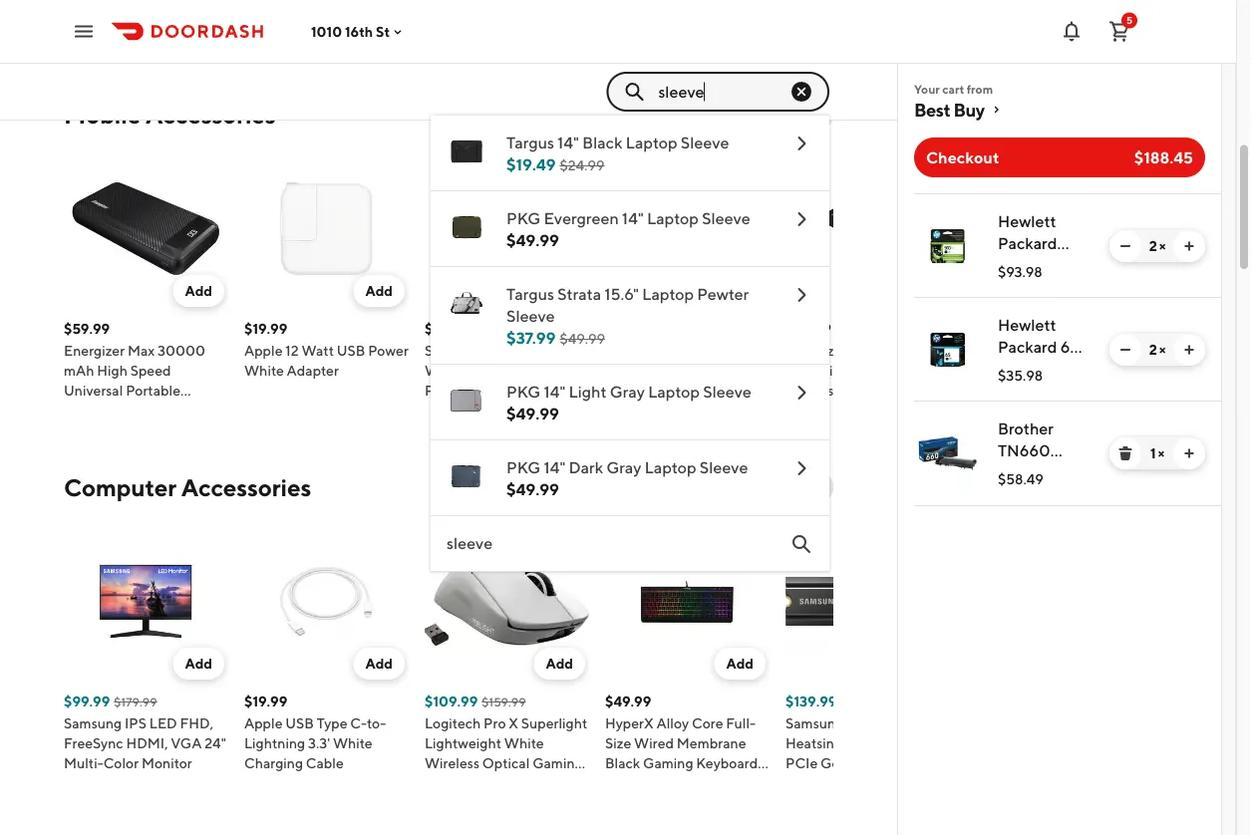 Task type: vqa. For each thing, say whether or not it's contained in the screenshot.
Fast
yes



Task type: locate. For each thing, give the bounding box(es) containing it.
1 vertical spatial ×
[[1160, 342, 1166, 358]]

$19.99 up "lightning"
[[244, 694, 288, 710]]

with inside $49.99 hyperx alloy core full- size wired membrane black gaming keyboard with rgb lighting
[[605, 775, 633, 792]]

1 add one to cart image from the top
[[1182, 238, 1198, 254]]

0 horizontal spatial speed
[[130, 363, 171, 379]]

gaming
[[533, 755, 583, 772], [643, 755, 694, 772]]

adapter down insignia
[[605, 363, 658, 379]]

display inside $24.99 energizer max 10000 mah high speed universal portable charger black power bank with lcd display
[[883, 422, 930, 439]]

2 see all link from the top
[[669, 472, 738, 504]]

black
[[583, 133, 623, 152], [657, 343, 692, 359], [483, 363, 518, 379], [118, 402, 154, 419], [841, 402, 876, 419], [605, 755, 641, 772], [846, 775, 881, 792]]

samsung inside "$69.99 samsung 15w duo fast wireless black charger pad with cable only"
[[425, 343, 483, 359]]

watt
[[302, 343, 334, 359]]

0 horizontal spatial lcd
[[129, 422, 158, 439]]

pewter
[[697, 285, 749, 304]]

0 vertical spatial $19.99
[[244, 321, 288, 337]]

high inside $24.99 energizer max 10000 mah high speed universal portable charger black power bank with lcd display
[[819, 363, 850, 379]]

add up 30000
[[185, 283, 212, 299]]

add
[[185, 283, 212, 299], [365, 283, 393, 299], [546, 283, 573, 299], [726, 283, 754, 299], [185, 656, 212, 672], [365, 656, 393, 672], [546, 656, 573, 672], [726, 656, 754, 672]]

universal
[[64, 382, 123, 399], [786, 382, 845, 399]]

storage
[[786, 795, 835, 812]]

mobile accessories
[[64, 100, 276, 129]]

max left 30000
[[128, 343, 155, 359]]

gaming down wired
[[643, 755, 694, 772]]

3 add one to cart image from the top
[[1182, 446, 1198, 462]]

apple for computer accessories
[[244, 716, 283, 732]]

gray for light
[[610, 382, 645, 401]]

sleeve inside pkg 14" dark gray laptop sleeve $49.99
[[700, 458, 748, 477]]

1 horizontal spatial speed
[[852, 363, 893, 379]]

1 vertical spatial 2
[[1150, 342, 1157, 358]]

add up fhd,
[[185, 656, 212, 672]]

power
[[368, 343, 409, 359], [695, 343, 736, 359], [156, 402, 197, 419], [879, 402, 919, 419]]

1 vertical spatial 2 ×
[[1150, 342, 1166, 358]]

1 vertical spatial $19.99
[[244, 694, 288, 710]]

2 for $35.98
[[1150, 342, 1157, 358]]

max
[[128, 343, 155, 359], [850, 343, 877, 359]]

1 see all from the top
[[681, 106, 726, 123]]

bank
[[64, 422, 96, 439], [786, 422, 818, 439]]

lightning
[[244, 736, 305, 752]]

2 vertical spatial add one to cart image
[[1182, 446, 1198, 462]]

laptop right 15.6"
[[642, 285, 694, 304]]

× for $35.98
[[1160, 342, 1166, 358]]

1 gaming from the left
[[533, 755, 583, 772]]

laptop down targus 14" black laptop sleeve $19.49 $24.99
[[647, 209, 699, 228]]

laptop down search best buy search box
[[626, 133, 678, 152]]

cable inside "$69.99 samsung 15w duo fast wireless black charger pad with cable only"
[[483, 382, 521, 399]]

lcd inside $59.99 energizer max 30000 mah high speed universal portable charger black power bank with lcd display
[[129, 422, 158, 439]]

0 vertical spatial remove one from cart image
[[1118, 238, 1134, 254]]

2 add one to cart image from the top
[[1182, 342, 1198, 358]]

wireless up mouse on the bottom of the page
[[425, 755, 480, 772]]

1 vertical spatial gray
[[607, 458, 642, 477]]

2 lcd from the left
[[852, 422, 880, 439]]

list containing 2 ×
[[899, 193, 1222, 507]]

sleeve
[[681, 133, 730, 152], [702, 209, 751, 228], [507, 307, 555, 326], [703, 382, 752, 401], [700, 458, 748, 477]]

mah inside $24.99 energizer max 10000 mah high speed universal portable charger black power bank with lcd display
[[786, 363, 816, 379]]

max for 10000
[[850, 343, 877, 359]]

gray for dark
[[607, 458, 642, 477]]

usb right "watt"
[[337, 343, 365, 359]]

1 display from the left
[[161, 422, 208, 439]]

2 display from the left
[[883, 422, 930, 439]]

2 wireless from the top
[[425, 755, 480, 772]]

0 vertical spatial targus
[[507, 133, 554, 152]]

cable
[[483, 382, 521, 399], [306, 755, 344, 772]]

usb inside $19.99 apple 12 watt usb power white adapter
[[337, 343, 365, 359]]

$188.45
[[1135, 148, 1194, 167]]

2 for $93.98
[[1150, 238, 1157, 254]]

1 vertical spatial wireless
[[425, 755, 480, 772]]

1 energizer from the left
[[64, 343, 125, 359]]

mah for energizer max 10000 mah high speed universal portable charger black power bank with lcd display
[[786, 363, 816, 379]]

$19.99 inside $19.99 apple usb type c-to- lightning 3.3' white charging cable
[[244, 694, 288, 710]]

1 apple from the top
[[244, 343, 283, 359]]

max inside $59.99 energizer max 30000 mah high speed universal portable charger black power bank with lcd display
[[128, 343, 155, 359]]

charger inside $24.99 energizer max 10000 mah high speed universal portable charger black power bank with lcd display
[[786, 402, 838, 419]]

fhd,
[[180, 716, 214, 732]]

with inside $59.99 energizer max 30000 mah high speed universal portable charger black power bank with lcd display
[[99, 422, 127, 439]]

3 pkg from the top
[[507, 458, 541, 477]]

1 wireless from the top
[[425, 363, 480, 379]]

samsung up freesync
[[64, 716, 122, 732]]

fast
[[547, 343, 574, 359]]

charging
[[244, 755, 303, 772]]

add up $24.99 insignia black power adapter on the top of page
[[726, 283, 754, 299]]

remove one from cart image
[[1118, 238, 1134, 254], [1118, 342, 1134, 358]]

1 horizontal spatial charger
[[521, 363, 572, 379]]

$19.49
[[507, 155, 556, 174]]

nvme
[[881, 755, 922, 772]]

charger inside $59.99 energizer max 30000 mah high speed universal portable charger black power bank with lcd display
[[64, 402, 116, 419]]

2 remove one from cart image from the top
[[1118, 342, 1134, 358]]

1 pkg from the top
[[507, 209, 541, 228]]

1 universal from the left
[[64, 382, 123, 399]]

0 horizontal spatial cable
[[306, 755, 344, 772]]

2 see all from the top
[[681, 479, 726, 496]]

vga
[[171, 736, 202, 752]]

sleeve for targus strata 15.6" laptop pewter sleeve $37.99 $49.99
[[507, 307, 555, 326]]

see all
[[681, 106, 726, 123], [681, 479, 726, 496]]

$99.99
[[64, 694, 110, 710]]

adapter down "watt"
[[287, 363, 339, 379]]

power inside $24.99 insignia black power adapter
[[695, 343, 736, 359]]

0 vertical spatial see all
[[681, 106, 726, 123]]

monitor
[[142, 755, 192, 772]]

apple up "lightning"
[[244, 716, 283, 732]]

0 horizontal spatial mah
[[64, 363, 94, 379]]

1 ×
[[1151, 445, 1165, 462]]

sleeve
[[447, 534, 493, 553]]

add one to cart image for $58.49
[[1182, 446, 1198, 462]]

black inside targus 14" black laptop sleeve $19.49 $24.99
[[583, 133, 623, 152]]

energizer
[[64, 343, 125, 359], [786, 343, 847, 359]]

1 remove one from cart image from the top
[[1118, 238, 1134, 254]]

power right "watt"
[[368, 343, 409, 359]]

speed down 10000
[[852, 363, 893, 379]]

add up $37.99
[[546, 283, 573, 299]]

mobile accessories link
[[64, 99, 276, 131]]

1 horizontal spatial high
[[819, 363, 850, 379]]

1 vertical spatial add one to cart image
[[1182, 342, 1198, 358]]

gray inside pkg 14" light gray laptop sleeve $49.99
[[610, 382, 645, 401]]

heatsink
[[786, 736, 842, 752]]

1 vertical spatial accessories
[[181, 473, 311, 502]]

speed inside $59.99 energizer max 30000 mah high speed universal portable charger black power bank with lcd display
[[130, 363, 171, 379]]

$59.99 energizer max 30000 mah high speed universal portable charger black power bank with lcd display
[[64, 321, 208, 439]]

samsung up heatsink
[[786, 716, 844, 732]]

samsung
[[425, 343, 483, 359], [64, 716, 122, 732], [786, 716, 844, 732]]

0 vertical spatial pkg
[[507, 209, 541, 228]]

1 portable from the left
[[126, 382, 181, 399]]

1 horizontal spatial cable
[[483, 382, 521, 399]]

$109.99
[[425, 694, 478, 710]]

0 vertical spatial add one to cart image
[[1182, 238, 1198, 254]]

0 horizontal spatial $24.99
[[560, 157, 605, 174]]

mouse
[[425, 775, 468, 792]]

remove one from cart image for $35.98
[[1118, 342, 1134, 358]]

1 bank from the left
[[64, 422, 96, 439]]

bank inside $24.99 energizer max 10000 mah high speed universal portable charger black power bank with lcd display
[[786, 422, 818, 439]]

add up $19.99 apple 12 watt usb power white adapter
[[365, 283, 393, 299]]

power down the pewter
[[695, 343, 736, 359]]

1 horizontal spatial samsung
[[425, 343, 483, 359]]

energizer down $59.99 at the left
[[64, 343, 125, 359]]

laptop inside targus strata 15.6" laptop pewter sleeve $37.99 $49.99
[[642, 285, 694, 304]]

pkg down "$19.49"
[[507, 209, 541, 228]]

accessories for mobile accessories
[[146, 100, 276, 129]]

portable inside $59.99 energizer max 30000 mah high speed universal portable charger black power bank with lcd display
[[126, 382, 181, 399]]

power inside $59.99 energizer max 30000 mah high speed universal portable charger black power bank with lcd display
[[156, 402, 197, 419]]

apple inside $19.99 apple usb type c-to- lightning 3.3' white charging cable
[[244, 716, 283, 732]]

0 vertical spatial cable
[[483, 382, 521, 399]]

1 horizontal spatial max
[[850, 343, 877, 359]]

energizer inside $59.99 energizer max 30000 mah high speed universal portable charger black power bank with lcd display
[[64, 343, 125, 359]]

targus inside targus strata 15.6" laptop pewter sleeve $37.99 $49.99
[[507, 285, 554, 304]]

power down 10000
[[879, 402, 919, 419]]

$24.99 inside $24.99 insignia black power adapter
[[605, 321, 651, 337]]

1 horizontal spatial portable
[[848, 382, 903, 399]]

add for $99.99 $179.99 samsung ips led fhd, freesync hdmi, vga 24" multi-color monitor
[[185, 656, 212, 672]]

data
[[884, 775, 915, 792]]

sleeve for pkg 14" dark gray laptop sleeve $49.99
[[700, 458, 748, 477]]

add up superlight
[[546, 656, 573, 672]]

0 horizontal spatial samsung
[[64, 716, 122, 732]]

1 vertical spatial remove one from cart image
[[1118, 342, 1134, 358]]

targus up $37.99
[[507, 285, 554, 304]]

1 targus from the top
[[507, 133, 554, 152]]

0 vertical spatial apple
[[244, 343, 283, 359]]

2 vertical spatial 2
[[815, 775, 823, 792]]

1 mah from the left
[[64, 363, 94, 379]]

lcd inside $24.99 energizer max 10000 mah high speed universal portable charger black power bank with lcd display
[[852, 422, 880, 439]]

1 lcd from the left
[[129, 422, 158, 439]]

add for $19.99 apple usb type c-to- lightning 3.3' white charging cable
[[365, 656, 393, 672]]

wireless up pad
[[425, 363, 480, 379]]

2 2 × from the top
[[1150, 342, 1166, 358]]

ips
[[125, 716, 147, 732]]

energizer for $59.99
[[64, 343, 125, 359]]

1 vertical spatial usb
[[286, 716, 314, 732]]

1 horizontal spatial energizer
[[786, 343, 847, 359]]

display down 10000
[[883, 422, 930, 439]]

1 $19.99 from the top
[[244, 321, 288, 337]]

$49.99 inside pkg 14" light gray laptop sleeve $49.99
[[507, 404, 559, 423]]

0 vertical spatial see all link
[[669, 99, 738, 131]]

brother tn660 high-yield black toner cartridge image
[[919, 424, 978, 484]]

charger for energizer max 30000 mah high speed universal portable charger black power bank with lcd display
[[64, 402, 116, 419]]

apple left 12
[[244, 343, 283, 359]]

0 vertical spatial see
[[681, 106, 705, 123]]

sensor
[[425, 795, 468, 812]]

samsung ips led fhd, freesync hdmi, vga 24" multi-color monitor image
[[64, 520, 228, 684]]

pkg inside pkg 14" dark gray laptop sleeve $49.99
[[507, 458, 541, 477]]

add one to cart image
[[1182, 238, 1198, 254], [1182, 342, 1198, 358], [1182, 446, 1198, 462]]

speed for 30000
[[130, 363, 171, 379]]

samsung for $139.99
[[786, 716, 844, 732]]

universal inside $24.99 energizer max 10000 mah high speed universal portable charger black power bank with lcd display
[[786, 382, 845, 399]]

$19.99
[[244, 321, 288, 337], [244, 694, 288, 710]]

lcd left brother tn660 high-yield black toner cartridge 'image'
[[852, 422, 880, 439]]

$24.99 energizer max 10000 mah high speed universal portable charger black power bank with lcd display
[[786, 321, 930, 439]]

sleeve inside pkg 14" light gray laptop sleeve $49.99
[[703, 382, 752, 401]]

$19.99 up 12
[[244, 321, 288, 337]]

x
[[509, 716, 519, 732]]

0 horizontal spatial gaming
[[533, 755, 583, 772]]

laptop for 14"
[[647, 209, 699, 228]]

add one to cart image for $35.98
[[1182, 342, 1198, 358]]

$49.99 hyperx alloy core full- size wired membrane black gaming keyboard with rgb lighting
[[605, 694, 758, 792]]

1 horizontal spatial usb
[[337, 343, 365, 359]]

pkg inside pkg evergreen 14" laptop sleeve $49.99
[[507, 209, 541, 228]]

see
[[681, 106, 705, 123], [681, 479, 705, 496]]

$99.99 $179.99 samsung ips led fhd, freesync hdmi, vga 24" multi-color monitor
[[64, 694, 226, 772]]

2 universal from the left
[[786, 382, 845, 399]]

power down 30000
[[156, 402, 197, 419]]

max left 10000
[[850, 343, 877, 359]]

bank for $59.99 energizer max 30000 mah high speed universal portable charger black power bank with lcd display
[[64, 422, 96, 439]]

black inside $49.99 hyperx alloy core full- size wired membrane black gaming keyboard with rgb lighting
[[605, 755, 641, 772]]

display
[[161, 422, 208, 439], [883, 422, 930, 439]]

notification bell image
[[1060, 19, 1084, 43]]

gaming up 25k
[[533, 755, 583, 772]]

14" left dark
[[544, 458, 566, 477]]

0 vertical spatial 2 ×
[[1150, 238, 1166, 254]]

apple 12 watt usb power white adapter image
[[244, 147, 409, 311]]

white inside $109.99 $159.99 logitech pro x superlight lightweight white wireless optical gaming mouse with hero 25k sensor
[[504, 736, 544, 752]]

1 vertical spatial see all link
[[669, 472, 738, 504]]

1 horizontal spatial adapter
[[605, 363, 658, 379]]

0 horizontal spatial usb
[[286, 716, 314, 732]]

0 vertical spatial accessories
[[146, 100, 276, 129]]

usb
[[337, 343, 365, 359], [286, 716, 314, 732]]

duo
[[518, 343, 545, 359]]

adapter
[[287, 363, 339, 379], [605, 363, 658, 379]]

black inside $24.99 energizer max 10000 mah high speed universal portable charger black power bank with lcd display
[[841, 402, 876, 419]]

2 adapter from the left
[[605, 363, 658, 379]]

portable down 10000
[[848, 382, 903, 399]]

universal inside $59.99 energizer max 30000 mah high speed universal portable charger black power bank with lcd display
[[64, 382, 123, 399]]

mah for energizer max 30000 mah high speed universal portable charger black power bank with lcd display
[[64, 363, 94, 379]]

with
[[453, 382, 480, 399], [99, 422, 127, 439], [821, 422, 849, 439], [471, 775, 498, 792], [605, 775, 633, 792]]

gray right dark
[[607, 458, 642, 477]]

2 bank from the left
[[786, 422, 818, 439]]

2 gaming from the left
[[643, 755, 694, 772]]

2 horizontal spatial charger
[[786, 402, 838, 419]]

1 horizontal spatial $24.99
[[605, 321, 651, 337]]

14"
[[558, 133, 579, 152], [622, 209, 644, 228], [544, 382, 566, 401], [544, 458, 566, 477]]

apple
[[244, 343, 283, 359], [244, 716, 283, 732]]

0 vertical spatial ×
[[1160, 238, 1166, 254]]

display inside $59.99 energizer max 30000 mah high speed universal portable charger black power bank with lcd display
[[161, 422, 208, 439]]

portable for 30000
[[126, 382, 181, 399]]

2 speed from the left
[[852, 363, 893, 379]]

2 horizontal spatial white
[[504, 736, 544, 752]]

0 vertical spatial 2
[[1150, 238, 1157, 254]]

1 vertical spatial targus
[[507, 285, 554, 304]]

targus
[[507, 133, 554, 152], [507, 285, 554, 304]]

1 horizontal spatial gaming
[[643, 755, 694, 772]]

gray right the light
[[610, 382, 645, 401]]

max inside $24.99 energizer max 10000 mah high speed universal portable charger black power bank with lcd display
[[850, 343, 877, 359]]

0 horizontal spatial charger
[[64, 402, 116, 419]]

portable inside $24.99 energizer max 10000 mah high speed universal portable charger black power bank with lcd display
[[848, 382, 903, 399]]

16th
[[345, 23, 373, 40]]

wireless
[[425, 363, 480, 379], [425, 755, 480, 772]]

1 adapter from the left
[[287, 363, 339, 379]]

2 vertical spatial pkg
[[507, 458, 541, 477]]

0 horizontal spatial energizer
[[64, 343, 125, 359]]

laptop inside targus 14" black laptop sleeve $19.49 $24.99
[[626, 133, 678, 152]]

2 ×
[[1150, 238, 1166, 254], [1150, 342, 1166, 358]]

mah inside $59.99 energizer max 30000 mah high speed universal portable charger black power bank with lcd display
[[64, 363, 94, 379]]

1 horizontal spatial bank
[[786, 422, 818, 439]]

pkg left dark
[[507, 458, 541, 477]]

$24.99 inside targus 14" black laptop sleeve $19.49 $24.99
[[560, 157, 605, 174]]

energizer left 10000
[[786, 343, 847, 359]]

cable down the 3.3'
[[306, 755, 344, 772]]

Search Best Buy search field
[[659, 81, 790, 103]]

add for $19.99 apple 12 watt usb power white adapter
[[365, 283, 393, 299]]

0 vertical spatial gray
[[610, 382, 645, 401]]

14" inside pkg 14" light gray laptop sleeve $49.99
[[544, 382, 566, 401]]

1 vertical spatial all
[[708, 479, 726, 496]]

14" right "evergreen"
[[622, 209, 644, 228]]

0 horizontal spatial bank
[[64, 422, 96, 439]]

0 horizontal spatial universal
[[64, 382, 123, 399]]

high for $24.99
[[819, 363, 850, 379]]

14" for light
[[544, 382, 566, 401]]

gray inside pkg 14" dark gray laptop sleeve $49.99
[[607, 458, 642, 477]]

0 horizontal spatial adapter
[[287, 363, 339, 379]]

gaming inside $109.99 $159.99 logitech pro x superlight lightweight white wireless optical gaming mouse with hero 25k sensor
[[533, 755, 583, 772]]

targus inside targus 14" black laptop sleeve $19.49 $24.99
[[507, 133, 554, 152]]

0 horizontal spatial max
[[128, 343, 155, 359]]

$69.99 samsung 15w duo fast wireless black charger pad with cable only
[[425, 321, 574, 399]]

speed inside $24.99 energizer max 10000 mah high speed universal portable charger black power bank with lcd display
[[852, 363, 893, 379]]

$49.99 inside pkg evergreen 14" laptop sleeve $49.99
[[507, 231, 559, 250]]

1 speed from the left
[[130, 363, 171, 379]]

accessories
[[146, 100, 276, 129], [181, 473, 311, 502]]

sleeve inside targus 14" black laptop sleeve $19.49 $24.99
[[681, 133, 730, 152]]

2 portable from the left
[[848, 382, 903, 399]]

energizer inside $24.99 energizer max 10000 mah high speed universal portable charger black power bank with lcd display
[[786, 343, 847, 359]]

hyperx alloy core full-size wired membrane black gaming keyboard with rgb lighting image
[[605, 520, 770, 684]]

lcd up computer at the bottom left of the page
[[129, 422, 158, 439]]

×
[[1160, 238, 1166, 254], [1160, 342, 1166, 358], [1159, 445, 1165, 462]]

2 vertical spatial ×
[[1159, 445, 1165, 462]]

2 high from the left
[[819, 363, 850, 379]]

2 mah from the left
[[786, 363, 816, 379]]

1 vertical spatial cable
[[306, 755, 344, 772]]

charger inside "$69.99 samsung 15w duo fast wireless black charger pad with cable only"
[[521, 363, 572, 379]]

with inside $109.99 $159.99 logitech pro x superlight lightweight white wireless optical gaming mouse with hero 25k sensor
[[471, 775, 498, 792]]

2 inside $139.99 samsung 980 pro heatsink internal ssd pcie gen 4 x4 nvme for ps5 2 tb black data storage
[[815, 775, 823, 792]]

dark
[[569, 458, 604, 477]]

2 apple from the top
[[244, 716, 283, 732]]

1 horizontal spatial universal
[[786, 382, 845, 399]]

sleeve inside targus strata 15.6" laptop pewter sleeve $37.99 $49.99
[[507, 307, 555, 326]]

from
[[967, 82, 993, 96]]

14" up "evergreen"
[[558, 133, 579, 152]]

speed
[[130, 363, 171, 379], [852, 363, 893, 379]]

cable left only
[[483, 382, 521, 399]]

14" inside targus 14" black laptop sleeve $19.49 $24.99
[[558, 133, 579, 152]]

1 vertical spatial see all
[[681, 479, 726, 496]]

usb inside $19.99 apple usb type c-to- lightning 3.3' white charging cable
[[286, 716, 314, 732]]

list
[[899, 193, 1222, 507]]

2 targus from the top
[[507, 285, 554, 304]]

cable inside $19.99 apple usb type c-to- lightning 3.3' white charging cable
[[306, 755, 344, 772]]

add up to-
[[365, 656, 393, 672]]

0 horizontal spatial white
[[244, 363, 284, 379]]

1010 16th st button
[[311, 23, 406, 40]]

2 horizontal spatial samsung
[[786, 716, 844, 732]]

white
[[244, 363, 284, 379], [333, 736, 373, 752], [504, 736, 544, 752]]

lcd for energizer max 30000 mah high speed universal portable charger black power bank with lcd display
[[129, 422, 158, 439]]

0 vertical spatial wireless
[[425, 363, 480, 379]]

gaming inside $49.99 hyperx alloy core full- size wired membrane black gaming keyboard with rgb lighting
[[643, 755, 694, 772]]

targus for targus strata 15.6" laptop pewter sleeve
[[507, 285, 554, 304]]

5
[[1127, 14, 1133, 26]]

laptop inside pkg 14" light gray laptop sleeve $49.99
[[648, 382, 700, 401]]

0 horizontal spatial portable
[[126, 382, 181, 399]]

14" inside pkg 14" dark gray laptop sleeve $49.99
[[544, 458, 566, 477]]

14" for black
[[558, 133, 579, 152]]

laptop down pkg 14" light gray laptop sleeve $49.99
[[645, 458, 697, 477]]

1 vertical spatial pkg
[[507, 382, 541, 401]]

2 horizontal spatial $24.99
[[786, 321, 832, 337]]

display up computer accessories at the bottom of the page
[[161, 422, 208, 439]]

high
[[97, 363, 128, 379], [819, 363, 850, 379]]

$24.99 for $24.99 energizer max 10000 mah high speed universal portable charger black power bank with lcd display
[[786, 321, 832, 337]]

pkg down duo on the top of page
[[507, 382, 541, 401]]

1 see from the top
[[681, 106, 705, 123]]

see all link
[[669, 99, 738, 131], [669, 472, 738, 504]]

pkg inside pkg 14" light gray laptop sleeve $49.99
[[507, 382, 541, 401]]

usb up the 3.3'
[[286, 716, 314, 732]]

2 pkg from the top
[[507, 382, 541, 401]]

0 vertical spatial usb
[[337, 343, 365, 359]]

laptop inside pkg evergreen 14" laptop sleeve $49.99
[[647, 209, 699, 228]]

targus up "$19.49"
[[507, 133, 554, 152]]

1 2 × from the top
[[1150, 238, 1166, 254]]

1 horizontal spatial mah
[[786, 363, 816, 379]]

portable down 30000
[[126, 382, 181, 399]]

high inside $59.99 energizer max 30000 mah high speed universal portable charger black power bank with lcd display
[[97, 363, 128, 379]]

1 high from the left
[[97, 363, 128, 379]]

0 horizontal spatial high
[[97, 363, 128, 379]]

1 see all link from the top
[[669, 99, 738, 131]]

add for $24.99 insignia black power adapter
[[726, 283, 754, 299]]

samsung down $69.99
[[425, 343, 483, 359]]

logitech pro x superlight lightweight white wireless optical gaming mouse with hero 25k sensor image
[[425, 520, 589, 684]]

14" left the light
[[544, 382, 566, 401]]

charger for energizer max 10000 mah high speed universal portable charger black power bank with lcd display
[[786, 402, 838, 419]]

2 × for $93.98
[[1150, 238, 1166, 254]]

2 max from the left
[[850, 343, 877, 359]]

add up full-
[[726, 656, 754, 672]]

laptop
[[626, 133, 678, 152], [647, 209, 699, 228], [642, 285, 694, 304], [648, 382, 700, 401], [645, 458, 697, 477]]

size
[[605, 736, 632, 752]]

$24.99 inside $24.99 energizer max 10000 mah high speed universal portable charger black power bank with lcd display
[[786, 321, 832, 337]]

freesync
[[64, 736, 123, 752]]

apple inside $19.99 apple 12 watt usb power white adapter
[[244, 343, 283, 359]]

alloy
[[657, 716, 689, 732]]

1 vertical spatial apple
[[244, 716, 283, 732]]

bank inside $59.99 energizer max 30000 mah high speed universal portable charger black power bank with lcd display
[[64, 422, 96, 439]]

samsung inside $139.99 samsung 980 pro heatsink internal ssd pcie gen 4 x4 nvme for ps5 2 tb black data storage
[[786, 716, 844, 732]]

white inside $19.99 apple 12 watt usb power white adapter
[[244, 363, 284, 379]]

1 horizontal spatial lcd
[[852, 422, 880, 439]]

next button of carousel image
[[808, 105, 828, 125]]

1 horizontal spatial white
[[333, 736, 373, 752]]

speed down 30000
[[130, 363, 171, 379]]

pkg
[[507, 209, 541, 228], [507, 382, 541, 401], [507, 458, 541, 477]]

laptop down $24.99 insignia black power adapter on the top of page
[[648, 382, 700, 401]]

2 $19.99 from the top
[[244, 694, 288, 710]]

0 horizontal spatial display
[[161, 422, 208, 439]]

1 vertical spatial see
[[681, 479, 705, 496]]

1 max from the left
[[128, 343, 155, 359]]

1 horizontal spatial display
[[883, 422, 930, 439]]

2 energizer from the left
[[786, 343, 847, 359]]

0 vertical spatial all
[[708, 106, 726, 123]]

$19.99 inside $19.99 apple 12 watt usb power white adapter
[[244, 321, 288, 337]]



Task type: describe. For each thing, give the bounding box(es) containing it.
keyboard
[[696, 755, 758, 772]]

apple for mobile accessories
[[244, 343, 283, 359]]

2 all from the top
[[708, 479, 726, 496]]

15w
[[486, 343, 515, 359]]

your cart from
[[915, 82, 993, 96]]

st
[[376, 23, 390, 40]]

pkg for pkg 14" dark gray laptop sleeve
[[507, 458, 541, 477]]

type
[[317, 716, 348, 732]]

$19.99 for mobile accessories
[[244, 321, 288, 337]]

14" for dark
[[544, 458, 566, 477]]

energizer for $24.99
[[786, 343, 847, 359]]

mobile
[[64, 100, 141, 129]]

display for energizer max 10000 mah high speed universal portable charger black power bank with lcd display
[[883, 422, 930, 439]]

add for $109.99 $159.99 logitech pro x superlight lightweight white wireless optical gaming mouse with hero 25k sensor
[[546, 656, 573, 672]]

wireless inside "$69.99 samsung 15w duo fast wireless black charger pad with cable only"
[[425, 363, 480, 379]]

pkg for pkg evergreen 14" laptop sleeve
[[507, 209, 541, 228]]

universal for $24.99
[[786, 382, 845, 399]]

strata
[[558, 285, 602, 304]]

wireless inside $109.99 $159.99 logitech pro x superlight lightweight white wireless optical gaming mouse with hero 25k sensor
[[425, 755, 480, 772]]

your
[[915, 82, 940, 96]]

× for $58.49
[[1159, 445, 1165, 462]]

accessories for computer accessories
[[181, 473, 311, 502]]

best buy
[[915, 99, 985, 120]]

5 items, open order cart image
[[1108, 19, 1132, 43]]

insignia black power adapter image
[[605, 147, 770, 311]]

add one to cart image for $93.98
[[1182, 238, 1198, 254]]

$139.99
[[786, 694, 837, 710]]

computer accessories link
[[64, 472, 311, 504]]

× for $93.98
[[1160, 238, 1166, 254]]

12
[[286, 343, 299, 359]]

hewlett packard 65 standard capacity black ink cartridge image
[[919, 320, 978, 380]]

hewlett packard high-yield 910xl black ink cartridge image
[[919, 216, 978, 276]]

energizer max 30000 mah high speed universal portable charger black power bank with lcd display image
[[64, 147, 228, 311]]

targus strata 15.6" laptop pewter sleeve $37.99 $49.99
[[507, 285, 749, 348]]

$59.99
[[64, 321, 110, 337]]

superlight
[[521, 716, 588, 732]]

black inside $139.99 samsung 980 pro heatsink internal ssd pcie gen 4 x4 nvme for ps5 2 tb black data storage
[[846, 775, 881, 792]]

targus 14" black laptop sleeve $19.49 $24.99
[[507, 133, 730, 174]]

cart
[[943, 82, 965, 96]]

add for $59.99 energizer max 30000 mah high speed universal portable charger black power bank with lcd display
[[185, 283, 212, 299]]

sleeve inside pkg evergreen 14" laptop sleeve $49.99
[[702, 209, 751, 228]]

led
[[149, 716, 177, 732]]

display for energizer max 30000 mah high speed universal portable charger black power bank with lcd display
[[161, 422, 208, 439]]

pcie
[[786, 755, 818, 772]]

core
[[692, 716, 724, 732]]

internal
[[845, 736, 894, 752]]

max for 30000
[[128, 343, 155, 359]]

for
[[925, 755, 943, 772]]

samsung 15w duo fast wireless black charger pad with cable only image
[[425, 147, 589, 311]]

14" inside pkg evergreen 14" laptop sleeve $49.99
[[622, 209, 644, 228]]

speed for 10000
[[852, 363, 893, 379]]

10000
[[880, 343, 925, 359]]

cable for charger
[[483, 382, 521, 399]]

$139.99 samsung 980 pro heatsink internal ssd pcie gen 4 x4 nvme for ps5 2 tb black data storage
[[786, 694, 943, 812]]

4
[[851, 755, 859, 772]]

add for $69.99 samsung 15w duo fast wireless black charger pad with cable only
[[546, 283, 573, 299]]

1
[[1151, 445, 1156, 462]]

black inside $59.99 energizer max 30000 mah high speed universal portable charger black power bank with lcd display
[[118, 402, 154, 419]]

pro
[[876, 716, 908, 732]]

5 button
[[1100, 11, 1140, 51]]

pkg evergreen 14" laptop sleeve $49.99
[[507, 209, 751, 250]]

with inside "$69.99 samsung 15w duo fast wireless black charger pad with cable only"
[[453, 382, 480, 399]]

2 see from the top
[[681, 479, 705, 496]]

$69.99
[[425, 321, 471, 337]]

previous button of carousel image
[[768, 105, 788, 125]]

gen
[[821, 755, 848, 772]]

insignia
[[605, 343, 654, 359]]

light
[[569, 382, 607, 401]]

logitech
[[425, 716, 481, 732]]

$93.98
[[998, 264, 1043, 280]]

open menu image
[[72, 19, 96, 43]]

ssd
[[897, 736, 924, 752]]

black inside $24.99 insignia black power adapter
[[657, 343, 692, 359]]

pkg 14" dark gray laptop sleeve $49.99
[[507, 458, 748, 499]]

samsung for $69.99
[[425, 343, 483, 359]]

universal for $59.99
[[64, 382, 123, 399]]

wired
[[634, 736, 674, 752]]

black inside "$69.99 samsung 15w duo fast wireless black charger pad with cable only"
[[483, 363, 518, 379]]

add for $49.99 hyperx alloy core full- size wired membrane black gaming keyboard with rgb lighting
[[726, 656, 754, 672]]

remove one from cart image for $93.98
[[1118, 238, 1134, 254]]

$35.98
[[998, 368, 1043, 384]]

sleeve for pkg 14" light gray laptop sleeve $49.99
[[703, 382, 752, 401]]

25k
[[536, 775, 562, 792]]

$49.99 inside pkg 14" dark gray laptop sleeve $49.99
[[507, 480, 559, 499]]

multi-
[[64, 755, 103, 772]]

1010 16th st
[[311, 23, 390, 40]]

power inside $19.99 apple 12 watt usb power white adapter
[[368, 343, 409, 359]]

pro
[[484, 716, 506, 732]]

$24.99 for $24.99 insignia black power adapter
[[605, 321, 651, 337]]

1010
[[311, 23, 342, 40]]

$179.99
[[114, 695, 157, 709]]

ps5
[[786, 775, 812, 792]]

pkg for pkg 14" light gray laptop sleeve
[[507, 382, 541, 401]]

$19.99 apple usb type c-to- lightning 3.3' white charging cable
[[244, 694, 386, 772]]

see all link for mobile accessories
[[669, 99, 738, 131]]

computer
[[64, 473, 176, 502]]

24"
[[205, 736, 226, 752]]

best
[[915, 99, 951, 120]]

full-
[[726, 716, 756, 732]]

lightweight
[[425, 736, 502, 752]]

color
[[103, 755, 139, 772]]

980
[[847, 716, 874, 732]]

hdmi,
[[126, 736, 168, 752]]

with inside $24.99 energizer max 10000 mah high speed universal portable charger black power bank with lcd display
[[821, 422, 849, 439]]

rgb
[[636, 775, 666, 792]]

portable for 10000
[[848, 382, 903, 399]]

30000
[[158, 343, 205, 359]]

pkg 14" light gray laptop sleeve $49.99
[[507, 382, 752, 423]]

$58.49
[[998, 471, 1044, 488]]

adapter inside $24.99 insignia black power adapter
[[605, 363, 658, 379]]

see all link for computer accessories
[[669, 472, 738, 504]]

$49.99 inside $49.99 hyperx alloy core full- size wired membrane black gaming keyboard with rgb lighting
[[605, 694, 652, 710]]

$24.99 insignia black power adapter
[[605, 321, 736, 379]]

samsung inside $99.99 $179.99 samsung ips led fhd, freesync hdmi, vga 24" multi-color monitor
[[64, 716, 122, 732]]

targus for targus 14" black laptop sleeve
[[507, 133, 554, 152]]

remove item from cart image
[[1118, 446, 1134, 462]]

laptop for black
[[626, 133, 678, 152]]

$49.99 inside targus strata 15.6" laptop pewter sleeve $37.99 $49.99
[[560, 331, 605, 347]]

$19.99 for computer accessories
[[244, 694, 288, 710]]

high for $59.99
[[97, 363, 128, 379]]

lcd for energizer max 10000 mah high speed universal portable charger black power bank with lcd display
[[852, 422, 880, 439]]

hyperx
[[605, 716, 654, 732]]

2 × for $35.98
[[1150, 342, 1166, 358]]

white inside $19.99 apple usb type c-to- lightning 3.3' white charging cable
[[333, 736, 373, 752]]

laptop inside pkg 14" dark gray laptop sleeve $49.99
[[645, 458, 697, 477]]

c-
[[350, 716, 367, 732]]

only
[[524, 382, 555, 399]]

adapter inside $19.99 apple 12 watt usb power white adapter
[[287, 363, 339, 379]]

$109.99 $159.99 logitech pro x superlight lightweight white wireless optical gaming mouse with hero 25k sensor
[[425, 694, 588, 812]]

1 all from the top
[[708, 106, 726, 123]]

cable for 3.3'
[[306, 755, 344, 772]]

laptop for 15.6"
[[642, 285, 694, 304]]

computer accessories
[[64, 473, 311, 502]]

power inside $24.99 energizer max 10000 mah high speed universal portable charger black power bank with lcd display
[[879, 402, 919, 419]]

apple usb type c-to-lightning 3.3' white charging cable image
[[244, 520, 409, 684]]

buy
[[954, 99, 985, 120]]

pad
[[425, 382, 450, 399]]

bank for $24.99 energizer max 10000 mah high speed universal portable charger black power bank with lcd display
[[786, 422, 818, 439]]

15.6"
[[605, 285, 639, 304]]

to-
[[367, 716, 386, 732]]

evergreen
[[544, 209, 619, 228]]

tb
[[826, 775, 843, 792]]

checkout
[[927, 148, 1000, 167]]

hero
[[501, 775, 533, 792]]



